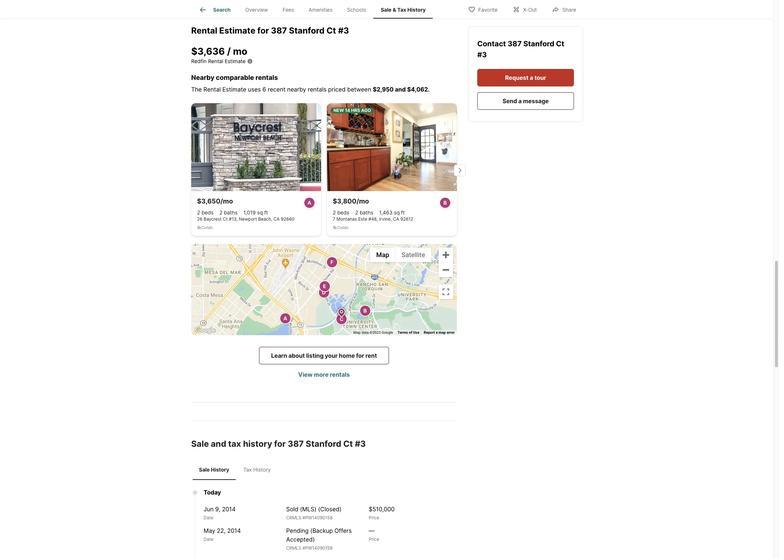 Task type: locate. For each thing, give the bounding box(es) containing it.
1 vertical spatial and
[[211, 439, 226, 449]]

1 vertical spatial crmls
[[286, 546, 302, 552]]

$3,636 / mo
[[191, 45, 248, 57]]

1 crmls from the top
[[286, 516, 302, 521]]

$3,650
[[197, 198, 221, 205]]

2 vertical spatial rental
[[204, 86, 221, 93]]

for left rent on the bottom of page
[[356, 352, 364, 360]]

ca down 1,463 sq ft
[[393, 216, 399, 222]]

sq
[[257, 210, 263, 216], [394, 210, 400, 216]]

mo
[[233, 45, 248, 57]]

1 /mo from the left
[[221, 198, 233, 205]]

rentals up "6"
[[256, 74, 278, 81]]

satellite button
[[396, 248, 432, 263]]

1 vertical spatial tax
[[244, 467, 252, 473]]

0 horizontal spatial a
[[284, 316, 288, 322]]

for down overview tab
[[258, 25, 269, 36]]

2 up este
[[355, 210, 359, 216]]

overview
[[245, 7, 268, 13]]

1 vertical spatial rental
[[208, 58, 223, 64]]

2 sq from the left
[[394, 210, 400, 216]]

hrs
[[351, 108, 360, 113]]

2014 inside may 22, 2014 date
[[227, 528, 241, 535]]

1 horizontal spatial ft
[[401, 210, 405, 216]]

1 horizontal spatial a
[[519, 98, 522, 105]]

1 horizontal spatial history
[[253, 467, 271, 473]]

1 vertical spatial date
[[204, 537, 214, 543]]

map left satellite
[[377, 251, 390, 259]]

history up the today
[[211, 467, 229, 473]]

2 tab list from the top
[[191, 460, 280, 481]]

amenities tab
[[302, 1, 340, 19]]

(backup
[[311, 528, 333, 535]]

x-out button
[[507, 2, 544, 17]]

favorite button
[[462, 2, 504, 17]]

rental for the
[[204, 86, 221, 93]]

estimate up 'mo'
[[219, 25, 256, 36]]

0 vertical spatial tax
[[398, 7, 407, 13]]

0 vertical spatial for
[[258, 25, 269, 36]]

a left map
[[436, 331, 438, 335]]

map inside popup button
[[377, 251, 390, 259]]

0 vertical spatial and
[[395, 86, 406, 93]]

price down the $510,000
[[369, 516, 379, 521]]

1 condo from the left
[[202, 226, 213, 230]]

fees
[[283, 7, 294, 13]]

$2,950
[[373, 86, 394, 93]]

1 vertical spatial tab list
[[191, 460, 280, 481]]

baths up este
[[360, 210, 374, 216]]

$3,636
[[191, 45, 225, 57]]

tab list
[[191, 0, 439, 19], [191, 460, 280, 481]]

2 horizontal spatial rentals
[[330, 371, 350, 379]]

0 vertical spatial 2014
[[222, 506, 236, 514]]

for
[[258, 25, 269, 36], [356, 352, 364, 360], [274, 439, 286, 449]]

2 date from the top
[[204, 537, 214, 543]]

2014 for jun 9, 2014
[[222, 506, 236, 514]]

tax right &
[[398, 7, 407, 13]]

0 horizontal spatial and
[[211, 439, 226, 449]]

1 date from the top
[[204, 516, 214, 521]]

history for sale history
[[211, 467, 229, 473]]

0 horizontal spatial a
[[436, 331, 438, 335]]

map for map
[[377, 251, 390, 259]]

overview tab
[[238, 1, 276, 19]]

0 horizontal spatial ca
[[274, 216, 280, 222]]

(closed)
[[318, 506, 342, 514]]

1 horizontal spatial rentals
[[308, 86, 327, 93]]

a inside button
[[519, 98, 522, 105]]

/mo up este
[[357, 198, 369, 205]]

1 tab list from the top
[[191, 0, 439, 19]]

1 price from the top
[[369, 516, 379, 521]]

0 vertical spatial tab list
[[191, 0, 439, 19]]

1 vertical spatial price
[[369, 537, 379, 543]]

condo down the baycrest
[[202, 226, 213, 230]]

ft up 92612
[[401, 210, 405, 216]]

1 vertical spatial sale
[[191, 439, 209, 449]]

0 horizontal spatial 2 baths
[[220, 210, 238, 216]]

2 beds up '26' in the left top of the page
[[197, 210, 214, 216]]

1 horizontal spatial 2 beds
[[333, 210, 350, 216]]

2 horizontal spatial 387
[[508, 39, 522, 48]]

0 vertical spatial a
[[308, 200, 312, 206]]

nearby comparable rentals
[[191, 74, 278, 81]]

irvine,
[[379, 216, 392, 222]]

ca left the 92660
[[274, 216, 280, 222]]

/mo
[[221, 198, 233, 205], [357, 198, 369, 205]]

2 ft from the left
[[401, 210, 405, 216]]

2 2 beds from the left
[[333, 210, 350, 216]]

and
[[395, 86, 406, 93], [211, 439, 226, 449]]

2 baths up este
[[355, 210, 374, 216]]

2 /mo from the left
[[357, 198, 369, 205]]

contact
[[478, 39, 508, 48]]

sale and tax history for 387 stanford ct #3
[[191, 439, 366, 449]]

2014 right "9,"
[[222, 506, 236, 514]]

0 vertical spatial b
[[444, 200, 447, 206]]

sale & tax history tab
[[374, 1, 433, 19]]

#pw14090158 inside the pending (backup offers accepted) crmls #pw14090158
[[303, 546, 333, 552]]

1 vertical spatial 387
[[508, 39, 522, 48]]

1 vertical spatial a
[[519, 98, 522, 105]]

0 vertical spatial #3
[[338, 25, 349, 36]]

baths for $3,650 /mo
[[224, 210, 238, 216]]

0 horizontal spatial baths
[[224, 210, 238, 216]]

history down the history
[[253, 467, 271, 473]]

price inside $510,000 price
[[369, 516, 379, 521]]

out
[[529, 6, 537, 13]]

rental
[[191, 25, 217, 36], [208, 58, 223, 64], [204, 86, 221, 93]]

sale left &
[[381, 7, 392, 13]]

history
[[408, 7, 426, 13], [211, 467, 229, 473], [253, 467, 271, 473]]

1 baths from the left
[[224, 210, 238, 216]]

2014 for may 22, 2014
[[227, 528, 241, 535]]

your
[[325, 352, 338, 360]]

sale up sale history
[[191, 439, 209, 449]]

estimate down 'mo'
[[225, 58, 246, 64]]

b for b c
[[364, 308, 367, 314]]

$4,062.
[[407, 86, 430, 93]]

2 vertical spatial a
[[436, 331, 438, 335]]

0 vertical spatial crmls
[[286, 516, 302, 521]]

menu bar containing map
[[370, 248, 432, 263]]

1,019 sq ft
[[244, 210, 268, 216]]

0 horizontal spatial 387
[[271, 25, 287, 36]]

ft up beach,
[[265, 210, 268, 216]]

0 vertical spatial date
[[204, 516, 214, 521]]

tax down the history
[[244, 467, 252, 473]]

387
[[271, 25, 287, 36], [508, 39, 522, 48], [288, 439, 304, 449]]

a inside button
[[530, 74, 534, 81]]

0 vertical spatial price
[[369, 516, 379, 521]]

2 horizontal spatial a
[[530, 74, 534, 81]]

1 vertical spatial #pw14090158
[[303, 546, 333, 552]]

message
[[523, 98, 549, 105]]

date inside may 22, 2014 date
[[204, 537, 214, 543]]

1 horizontal spatial 387
[[288, 439, 304, 449]]

photo of 26 baycrest ct #13, newport beach, ca 92660 image
[[191, 103, 321, 191]]

rentals inside the view more rentals link
[[330, 371, 350, 379]]

a right send
[[519, 98, 522, 105]]

2014 right 22,
[[227, 528, 241, 535]]

date for may 22, 2014
[[204, 537, 214, 543]]

crmls
[[286, 516, 302, 521], [286, 546, 302, 552]]

1 vertical spatial #3
[[478, 50, 487, 59]]

0 vertical spatial sale
[[381, 7, 392, 13]]

today
[[204, 489, 221, 497]]

redfin
[[191, 58, 207, 64]]

2 vertical spatial rentals
[[330, 371, 350, 379]]

2 beds up 'montanas'
[[333, 210, 350, 216]]

send
[[503, 98, 517, 105]]

2 horizontal spatial for
[[356, 352, 364, 360]]

1 vertical spatial stanford
[[524, 39, 555, 48]]

2 #pw14090158 from the top
[[303, 546, 333, 552]]

and right $2,950
[[395, 86, 406, 93]]

1 horizontal spatial sq
[[394, 210, 400, 216]]

4 2 from the left
[[355, 210, 359, 216]]

crmls down accepted)
[[286, 546, 302, 552]]

share button
[[546, 2, 583, 17]]

rental down the "$3,636 / mo"
[[208, 58, 223, 64]]

1 2 baths from the left
[[220, 210, 238, 216]]

date down may
[[204, 537, 214, 543]]

1 horizontal spatial #3
[[355, 439, 366, 449]]

rentals for comparable
[[256, 74, 278, 81]]

ft
[[265, 210, 268, 216], [401, 210, 405, 216]]

2 beds from the left
[[338, 210, 350, 216]]

date
[[204, 516, 214, 521], [204, 537, 214, 543]]

price down '—'
[[369, 537, 379, 543]]

ct
[[327, 25, 336, 36], [556, 39, 565, 48], [223, 216, 228, 222], [344, 439, 353, 449]]

1 2 beds from the left
[[197, 210, 214, 216]]

/mo up #13,
[[221, 198, 233, 205]]

1 vertical spatial for
[[356, 352, 364, 360]]

1 vertical spatial rentals
[[308, 86, 327, 93]]

baycrest
[[204, 216, 222, 222]]

2 baths from the left
[[360, 210, 374, 216]]

a for message
[[519, 98, 522, 105]]

1 2 from the left
[[197, 210, 200, 216]]

2 beds for $3,650
[[197, 210, 214, 216]]

#pw14090158 down "(backup"
[[303, 546, 333, 552]]

2 vertical spatial for
[[274, 439, 286, 449]]

crmls down sold
[[286, 516, 302, 521]]

2 vertical spatial estimate
[[223, 86, 247, 93]]

a
[[308, 200, 312, 206], [284, 316, 288, 322]]

2 crmls from the top
[[286, 546, 302, 552]]

2 baths for $3,650 /mo
[[220, 210, 238, 216]]

estimate down nearby comparable rentals
[[223, 86, 247, 93]]

0 horizontal spatial sq
[[257, 210, 263, 216]]

rentals left the priced
[[308, 86, 327, 93]]

1 horizontal spatial ca
[[393, 216, 399, 222]]

2014 inside the jun 9, 2014 date
[[222, 506, 236, 514]]

0 vertical spatial a
[[530, 74, 534, 81]]

offers
[[335, 528, 352, 535]]

pending (backup offers accepted) crmls #pw14090158
[[286, 528, 352, 552]]

#pw14090158 inside sold (mls) (closed) crmls #pw14090158
[[303, 516, 333, 521]]

condo down 'montanas'
[[337, 226, 349, 230]]

1 ca from the left
[[274, 216, 280, 222]]

1 vertical spatial map
[[354, 331, 361, 335]]

1 vertical spatial 2014
[[227, 528, 241, 535]]

1 horizontal spatial b
[[444, 200, 447, 206]]

fees tab
[[276, 1, 302, 19]]

0 horizontal spatial map
[[354, 331, 361, 335]]

1 vertical spatial estimate
[[225, 58, 246, 64]]

2 vertical spatial sale
[[199, 467, 210, 473]]

0 horizontal spatial condo
[[202, 226, 213, 230]]

1 horizontal spatial for
[[274, 439, 286, 449]]

b
[[444, 200, 447, 206], [364, 308, 367, 314]]

0 horizontal spatial tax
[[244, 467, 252, 473]]

price for —
[[369, 537, 379, 543]]

$3,650 /mo
[[197, 198, 233, 205]]

b inside 'b c'
[[364, 308, 367, 314]]

2 horizontal spatial history
[[408, 7, 426, 13]]

2 up "7"
[[333, 210, 336, 216]]

price
[[369, 516, 379, 521], [369, 537, 379, 543]]

of
[[409, 331, 413, 335]]

new
[[334, 108, 344, 113]]

date inside the jun 9, 2014 date
[[204, 516, 214, 521]]

2
[[197, 210, 200, 216], [220, 210, 223, 216], [333, 210, 336, 216], [355, 210, 359, 216]]

0 vertical spatial map
[[377, 251, 390, 259]]

rentals right more
[[330, 371, 350, 379]]

0 horizontal spatial rentals
[[256, 74, 278, 81]]

2 horizontal spatial #3
[[478, 50, 487, 59]]

sale up the today
[[199, 467, 210, 473]]

and left tax
[[211, 439, 226, 449]]

map button
[[370, 248, 396, 263]]

crmls inside sold (mls) (closed) crmls #pw14090158
[[286, 516, 302, 521]]

1 horizontal spatial /mo
[[357, 198, 369, 205]]

stanford
[[289, 25, 325, 36], [524, 39, 555, 48], [306, 439, 342, 449]]

history right &
[[408, 7, 426, 13]]

sq right the 1,463
[[394, 210, 400, 216]]

0 horizontal spatial 2 beds
[[197, 210, 214, 216]]

2 up the baycrest
[[220, 210, 223, 216]]

sq up beach,
[[257, 210, 263, 216]]

between
[[347, 86, 372, 93]]

condo for $3,800 /mo
[[337, 226, 349, 230]]

learn
[[271, 352, 287, 360]]

2014
[[222, 506, 236, 514], [227, 528, 241, 535]]

menu bar
[[370, 248, 432, 263]]

rental up $3,636
[[191, 25, 217, 36]]

0 horizontal spatial #3
[[338, 25, 349, 36]]

0 horizontal spatial b
[[364, 308, 367, 314]]

estimate for redfin rental estimate
[[225, 58, 246, 64]]

0 vertical spatial rentals
[[256, 74, 278, 81]]

1 horizontal spatial baths
[[360, 210, 374, 216]]

date down "jun"
[[204, 516, 214, 521]]

7 montanas este #48, irvine, ca 92612
[[333, 216, 414, 222]]

#pw14090158 down "(mls)"
[[303, 516, 333, 521]]

0 horizontal spatial ft
[[265, 210, 268, 216]]

1 horizontal spatial and
[[395, 86, 406, 93]]

tab list containing sale history
[[191, 460, 280, 481]]

rent
[[366, 352, 377, 360]]

rentals
[[256, 74, 278, 81], [308, 86, 327, 93], [330, 371, 350, 379]]

1 horizontal spatial beds
[[338, 210, 350, 216]]

0 vertical spatial #pw14090158
[[303, 516, 333, 521]]

a left the 'tour' in the top right of the page
[[530, 74, 534, 81]]

1 vertical spatial b
[[364, 308, 367, 314]]

map for map data ©2023 google
[[354, 331, 361, 335]]

baths up #13,
[[224, 210, 238, 216]]

1 horizontal spatial 2 baths
[[355, 210, 374, 216]]

1 horizontal spatial condo
[[337, 226, 349, 230]]

newport
[[239, 216, 257, 222]]

/mo for $3,800
[[357, 198, 369, 205]]

beds up the baycrest
[[202, 210, 214, 216]]

1 ft from the left
[[265, 210, 268, 216]]

a inside region
[[284, 316, 288, 322]]

1 vertical spatial a
[[284, 316, 288, 322]]

—
[[369, 528, 375, 535]]

beds for $3,650
[[202, 210, 214, 216]]

0 horizontal spatial history
[[211, 467, 229, 473]]

rental down nearby at the top left
[[204, 86, 221, 93]]

for right the history
[[274, 439, 286, 449]]

tax
[[398, 7, 407, 13], [244, 467, 252, 473]]

send a message button
[[478, 92, 574, 110]]

2 price from the top
[[369, 537, 379, 543]]

2 vertical spatial stanford
[[306, 439, 342, 449]]

2 up '26' in the left top of the page
[[197, 210, 200, 216]]

387 inside the '387 stanford ct #3'
[[508, 39, 522, 48]]

0 horizontal spatial beds
[[202, 210, 214, 216]]

sale & tax history
[[381, 7, 426, 13]]

beds up 'montanas'
[[338, 210, 350, 216]]

0 horizontal spatial /mo
[[221, 198, 233, 205]]

2 baths up #13,
[[220, 210, 238, 216]]

1 #pw14090158 from the top
[[303, 516, 333, 521]]

jun
[[204, 506, 214, 514]]

2 vertical spatial 387
[[288, 439, 304, 449]]

1 beds from the left
[[202, 210, 214, 216]]

schools tab
[[340, 1, 374, 19]]

tab list containing search
[[191, 0, 439, 19]]

0 vertical spatial 387
[[271, 25, 287, 36]]

map left "data"
[[354, 331, 361, 335]]

2 ca from the left
[[393, 216, 399, 222]]

1 horizontal spatial map
[[377, 251, 390, 259]]

$3,800
[[333, 198, 357, 205]]

1 sq from the left
[[257, 210, 263, 216]]

2 2 baths from the left
[[355, 210, 374, 216]]

jun 9, 2014 date
[[204, 506, 236, 521]]

2 condo from the left
[[337, 226, 349, 230]]



Task type: vqa. For each thing, say whether or not it's contained in the screenshot.
$3,800 /mo sq
yes



Task type: describe. For each thing, give the bounding box(es) containing it.
stanford inside the '387 stanford ct #3'
[[524, 39, 555, 48]]

f
[[331, 259, 334, 266]]

sale for sale & tax history
[[381, 7, 392, 13]]

search
[[213, 7, 231, 13]]

92660
[[281, 216, 295, 222]]

22,
[[217, 528, 226, 535]]

google image
[[193, 326, 217, 336]]

beach,
[[258, 216, 272, 222]]

rental for redfin
[[208, 58, 223, 64]]

learn about listing your home for rent
[[271, 352, 377, 360]]

home
[[339, 352, 355, 360]]

google
[[382, 331, 393, 335]]

0 vertical spatial stanford
[[289, 25, 325, 36]]

ft for $3,800 /mo
[[401, 210, 405, 216]]

(mls)
[[300, 506, 317, 514]]

0 vertical spatial estimate
[[219, 25, 256, 36]]

terms
[[398, 331, 408, 335]]

d e
[[322, 283, 326, 296]]

tax
[[228, 439, 241, 449]]

tax history
[[244, 467, 271, 473]]

#3 inside the '387 stanford ct #3'
[[478, 50, 487, 59]]

sale for sale and tax history for 387 stanford ct #3
[[191, 439, 209, 449]]

x-out
[[523, 6, 537, 13]]

redfin rental estimate
[[191, 58, 246, 64]]

schools
[[347, 7, 366, 13]]

— price
[[369, 528, 379, 543]]

more
[[314, 371, 329, 379]]

request
[[506, 74, 529, 81]]

sold (mls) (closed) crmls #pw14090158
[[286, 506, 342, 521]]

request a tour button
[[478, 69, 574, 87]]

26 baycrest ct #13, newport beach, ca 92660
[[197, 216, 295, 222]]

view more rentals link
[[298, 371, 350, 379]]

view
[[298, 371, 313, 379]]

listing
[[306, 352, 324, 360]]

0 horizontal spatial for
[[258, 25, 269, 36]]

search link
[[199, 5, 231, 14]]

history
[[243, 439, 272, 449]]

1,019
[[244, 210, 256, 216]]

&
[[393, 7, 396, 13]]

este
[[358, 216, 368, 222]]

favorite
[[479, 6, 498, 13]]

ct inside the '387 stanford ct #3'
[[556, 39, 565, 48]]

sq for $3,650 /mo
[[257, 210, 263, 216]]

/mo for $3,650
[[221, 198, 233, 205]]

comparable
[[216, 74, 254, 81]]

send a message
[[503, 98, 549, 105]]

learn about listing your home for rent link
[[259, 347, 389, 365]]

for inside learn about listing your home for rent link
[[356, 352, 364, 360]]

1 horizontal spatial a
[[308, 200, 312, 206]]

$510,000 price
[[369, 506, 395, 521]]

report a map error link
[[424, 331, 455, 335]]

report
[[424, 331, 435, 335]]

b c
[[340, 308, 367, 322]]

accepted)
[[286, 537, 315, 544]]

may 22, 2014 date
[[204, 528, 241, 543]]

beds for $3,800
[[338, 210, 350, 216]]

tour
[[535, 74, 547, 81]]

a for map
[[436, 331, 438, 335]]

sale history tab
[[193, 461, 236, 479]]

baths for $3,800 /mo
[[360, 210, 374, 216]]

#13,
[[229, 216, 238, 222]]

rentals for more
[[330, 371, 350, 379]]

sq for $3,800 /mo
[[394, 210, 400, 216]]

7
[[333, 216, 336, 222]]

priced
[[328, 86, 346, 93]]

next image
[[454, 165, 466, 176]]

1 horizontal spatial tax
[[398, 7, 407, 13]]

#48,
[[369, 216, 378, 222]]

share
[[563, 6, 577, 13]]

uses
[[248, 86, 261, 93]]

terms of use
[[398, 331, 420, 335]]

6
[[263, 86, 266, 93]]

sale history
[[199, 467, 229, 473]]

nearby
[[287, 86, 306, 93]]

estimate for the rental estimate uses 6 recent nearby rentals priced between $2,950 and $4,062.
[[223, 86, 247, 93]]

terms of use link
[[398, 331, 420, 335]]

x-
[[523, 6, 529, 13]]

2 beds for $3,800
[[333, 210, 350, 216]]

b for b
[[444, 200, 447, 206]]

montanas
[[337, 216, 357, 222]]

3 2 from the left
[[333, 210, 336, 216]]

error
[[447, 331, 455, 335]]

map data ©2023 google
[[354, 331, 393, 335]]

e
[[323, 283, 326, 289]]

ago
[[361, 108, 371, 113]]

crmls inside the pending (backup offers accepted) crmls #pw14090158
[[286, 546, 302, 552]]

about
[[289, 352, 305, 360]]

$510,000
[[369, 506, 395, 514]]

map region
[[115, 234, 489, 421]]

ft for $3,650 /mo
[[265, 210, 268, 216]]

photo of 7 montanas este #48, irvine, ca 92612 image
[[327, 103, 457, 191]]

c
[[340, 316, 344, 322]]

/
[[227, 45, 231, 57]]

view more rentals
[[298, 371, 350, 379]]

condo for $3,650 /mo
[[202, 226, 213, 230]]

sale for sale history
[[199, 467, 210, 473]]

2 baths for $3,800 /mo
[[355, 210, 374, 216]]

data
[[362, 331, 369, 335]]

the rental estimate uses 6 recent nearby rentals priced between $2,950 and $4,062.
[[191, 86, 430, 93]]

14
[[345, 108, 350, 113]]

0 vertical spatial rental
[[191, 25, 217, 36]]

request a tour
[[506, 74, 547, 81]]

pending
[[286, 528, 309, 535]]

sold
[[286, 506, 299, 514]]

date for jun 9, 2014
[[204, 516, 214, 521]]

price for $510,000
[[369, 516, 379, 521]]

tax history tab
[[236, 461, 279, 479]]

2 2 from the left
[[220, 210, 223, 216]]

1,463 sq ft
[[379, 210, 405, 216]]

2 vertical spatial #3
[[355, 439, 366, 449]]

9,
[[215, 506, 221, 514]]

history for tax history
[[253, 467, 271, 473]]

a for tour
[[530, 74, 534, 81]]

amenities
[[309, 7, 333, 13]]



